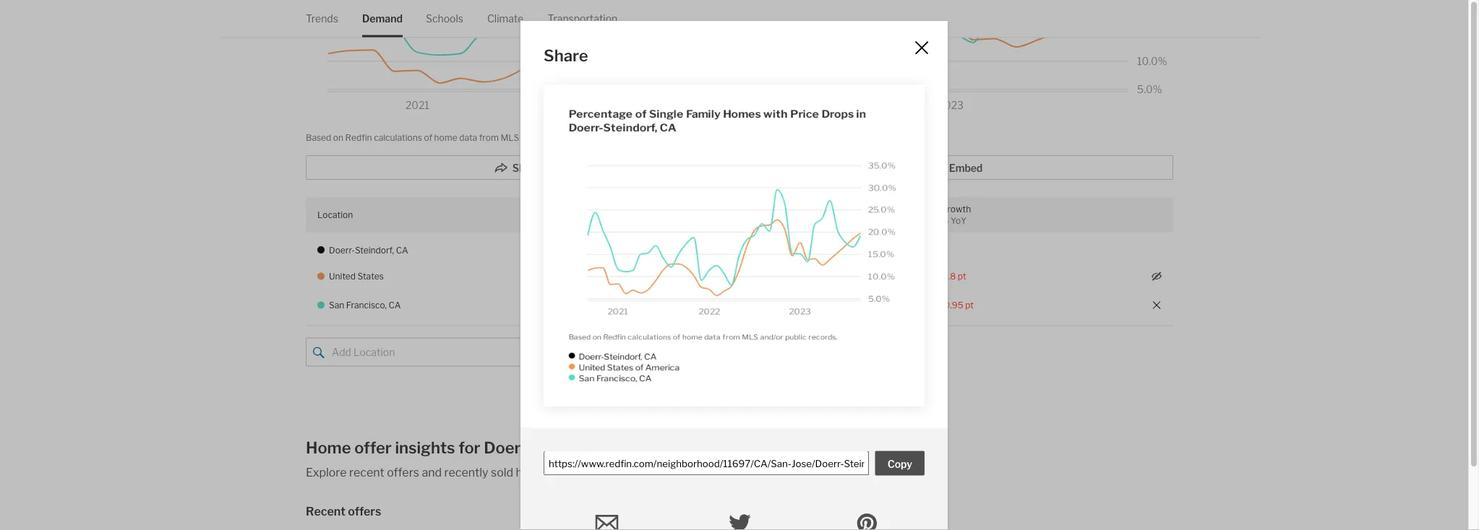 Task type: describe. For each thing, give the bounding box(es) containing it.
19.3%
[[731, 301, 757, 311]]

1 -- from the left
[[731, 246, 737, 256]]

2 horizontal spatial doerr-
[[567, 467, 602, 481]]

none field inside share dialog
[[544, 452, 870, 477]]

0.95
[[945, 301, 964, 311]]

-0.95 pt
[[941, 301, 974, 311]]

offer
[[355, 439, 392, 458]]

home
[[306, 439, 351, 458]]

and/or
[[521, 133, 548, 144]]

2 -- from the left
[[941, 246, 948, 256]]

and
[[422, 467, 442, 481]]

public
[[550, 133, 574, 144]]

trends link
[[306, 0, 338, 37]]

compare button
[[549, 339, 635, 367]]

wrapper image
[[313, 348, 325, 359]]

-1.8 pt
[[941, 272, 967, 282]]

from
[[479, 133, 499, 144]]

data
[[731, 204, 750, 215]]

demand
[[362, 12, 403, 25]]

pt for -1.8 pt
[[958, 272, 967, 282]]

mls
[[501, 133, 519, 144]]

1 vertical spatial steindorf
[[602, 467, 652, 481]]

share inside button
[[513, 163, 541, 175]]

united
[[329, 272, 356, 282]]

location
[[318, 210, 353, 221]]

demand link
[[362, 0, 403, 37]]

share dialog
[[521, 22, 948, 531]]

growth
[[941, 204, 972, 215]]

insights
[[395, 439, 455, 458]]

recent
[[306, 506, 346, 520]]

0 vertical spatial steindorf
[[533, 439, 604, 458]]

recent offers
[[306, 506, 381, 520]]

0 vertical spatial doerr-
[[329, 246, 355, 256]]

recently
[[444, 467, 489, 481]]

data sep 2023
[[731, 204, 770, 227]]

calculations
[[374, 133, 422, 144]]

redfin
[[345, 133, 372, 144]]

san francisco, ca
[[329, 301, 401, 311]]

explore recent offers and recently sold homes in doerr-steindorf
[[306, 467, 652, 481]]

schools
[[426, 12, 464, 25]]

in
[[555, 467, 565, 481]]

transportation link
[[548, 0, 618, 37]]

home offer insights for doerr-steindorf
[[306, 439, 604, 458]]

copy button
[[876, 452, 925, 477]]

0 vertical spatial offers
[[387, 467, 419, 481]]

share inside dialog
[[544, 47, 588, 66]]

embed button
[[746, 156, 1174, 180]]

compare
[[567, 346, 617, 361]]

1 vertical spatial offers
[[348, 506, 381, 520]]

ca for doerr-steindorf, ca
[[396, 246, 408, 256]]

united states
[[329, 272, 384, 282]]

growth % yoy
[[941, 204, 972, 227]]



Task type: locate. For each thing, give the bounding box(es) containing it.
share down and/or
[[513, 163, 541, 175]]

steindorf
[[533, 439, 604, 458], [602, 467, 652, 481]]

share down transportation link
[[544, 47, 588, 66]]

climate
[[487, 12, 524, 25]]

-- up 1.8
[[941, 246, 948, 256]]

offers right recent on the bottom of page
[[348, 506, 381, 520]]

states
[[358, 272, 384, 282]]

copy
[[888, 459, 913, 472]]

sold
[[491, 467, 514, 481]]

offers left and
[[387, 467, 419, 481]]

0 vertical spatial share
[[544, 47, 588, 66]]

of
[[424, 133, 433, 144]]

records.
[[576, 133, 609, 144]]

transportation
[[548, 12, 618, 25]]

homes
[[516, 467, 553, 481]]

schools link
[[426, 0, 464, 37]]

ca right francisco,
[[389, 301, 401, 311]]

share button
[[306, 156, 734, 180]]

share element
[[544, 45, 901, 68]]

1 vertical spatial doerr-
[[484, 439, 533, 458]]

doerr- up sold
[[484, 439, 533, 458]]

pt right 1.8
[[958, 272, 967, 282]]

0 vertical spatial ca
[[396, 246, 408, 256]]

recent
[[349, 467, 385, 481]]

yoy
[[951, 216, 967, 227]]

0 vertical spatial pt
[[958, 272, 967, 282]]

2023
[[748, 216, 770, 227]]

doerr-steindorf, ca
[[329, 246, 408, 256]]

share
[[544, 47, 588, 66], [513, 163, 541, 175]]

1 horizontal spatial offers
[[387, 467, 419, 481]]

pt right 0.95
[[966, 301, 974, 311]]

doerr-
[[329, 246, 355, 256], [484, 439, 533, 458], [567, 467, 602, 481]]

1 horizontal spatial doerr-
[[484, 439, 533, 458]]

based on redfin calculations of home data from mls and/or public records.
[[306, 133, 609, 144]]

1 vertical spatial share
[[513, 163, 541, 175]]

ca for san francisco, ca
[[389, 301, 401, 311]]

on
[[333, 133, 344, 144]]

pt
[[958, 272, 967, 282], [966, 301, 974, 311]]

1.8
[[945, 272, 956, 282]]

climate link
[[487, 0, 524, 37]]

Add Location search field
[[306, 339, 537, 367]]

offers
[[387, 467, 419, 481], [348, 506, 381, 520]]

0 horizontal spatial doerr-
[[329, 246, 355, 256]]

explore
[[306, 467, 347, 481]]

ca right steindorf,
[[396, 246, 408, 256]]

doerr- right in
[[567, 467, 602, 481]]

None field
[[544, 452, 870, 477]]

1 horizontal spatial --
[[941, 246, 948, 256]]

for
[[459, 439, 481, 458]]

19.8%
[[731, 272, 757, 282]]

embed
[[950, 163, 983, 175]]

1 horizontal spatial share
[[544, 47, 588, 66]]

1 vertical spatial ca
[[389, 301, 401, 311]]

steindorf,
[[355, 246, 394, 256]]

sep
[[731, 216, 746, 227]]

1 vertical spatial pt
[[966, 301, 974, 311]]

0 horizontal spatial offers
[[348, 506, 381, 520]]

-
[[731, 246, 734, 256], [734, 246, 737, 256], [941, 246, 945, 256], [945, 246, 948, 256], [941, 272, 945, 282], [941, 301, 945, 311]]

trends
[[306, 12, 338, 25]]

0 horizontal spatial --
[[731, 246, 737, 256]]

home
[[434, 133, 458, 144]]

--
[[731, 246, 737, 256], [941, 246, 948, 256]]

steindorf up in
[[533, 439, 604, 458]]

ca
[[396, 246, 408, 256], [389, 301, 401, 311]]

steindorf right in
[[602, 467, 652, 481]]

-- up the "19.8%"
[[731, 246, 737, 256]]

based
[[306, 133, 331, 144]]

2 vertical spatial doerr-
[[567, 467, 602, 481]]

san
[[329, 301, 344, 311]]

%
[[941, 216, 949, 227]]

pt for -0.95 pt
[[966, 301, 974, 311]]

graph of the share of single family homes in doerr-steindorf, ca with price drops image
[[544, 85, 925, 408]]

doerr- up united
[[329, 246, 355, 256]]

francisco,
[[346, 301, 387, 311]]

data
[[459, 133, 478, 144]]

0 horizontal spatial share
[[513, 163, 541, 175]]



Task type: vqa. For each thing, say whether or not it's contained in the screenshot.
Add Location search field
yes



